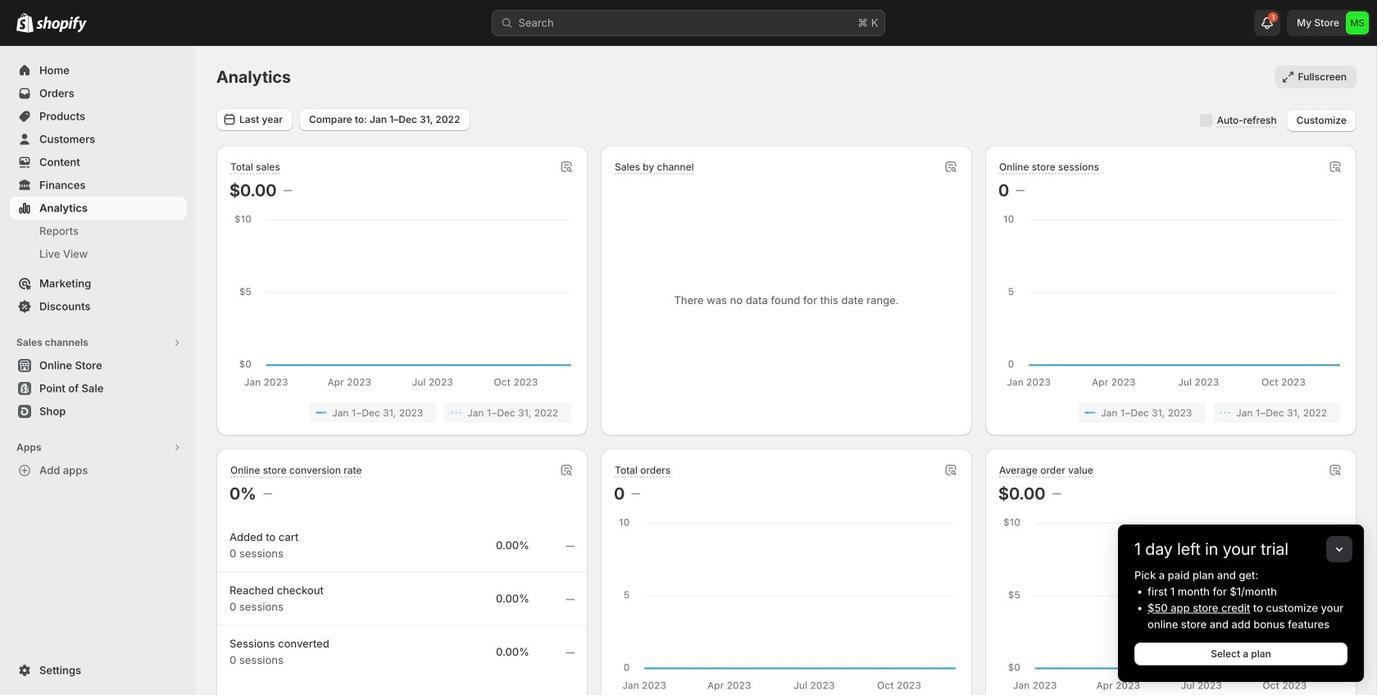 Task type: vqa. For each thing, say whether or not it's contained in the screenshot.
'My Store' icon
yes



Task type: locate. For each thing, give the bounding box(es) containing it.
0 horizontal spatial shopify image
[[16, 13, 34, 33]]

list
[[233, 403, 571, 423], [1002, 403, 1340, 423]]

0 horizontal spatial list
[[233, 403, 571, 423]]

1 list from the left
[[233, 403, 571, 423]]

1 horizontal spatial shopify image
[[36, 16, 87, 33]]

shopify image
[[16, 13, 34, 33], [36, 16, 87, 33]]

1 horizontal spatial list
[[1002, 403, 1340, 423]]

my store image
[[1346, 11, 1369, 34]]



Task type: describe. For each thing, give the bounding box(es) containing it.
2 list from the left
[[1002, 403, 1340, 423]]



